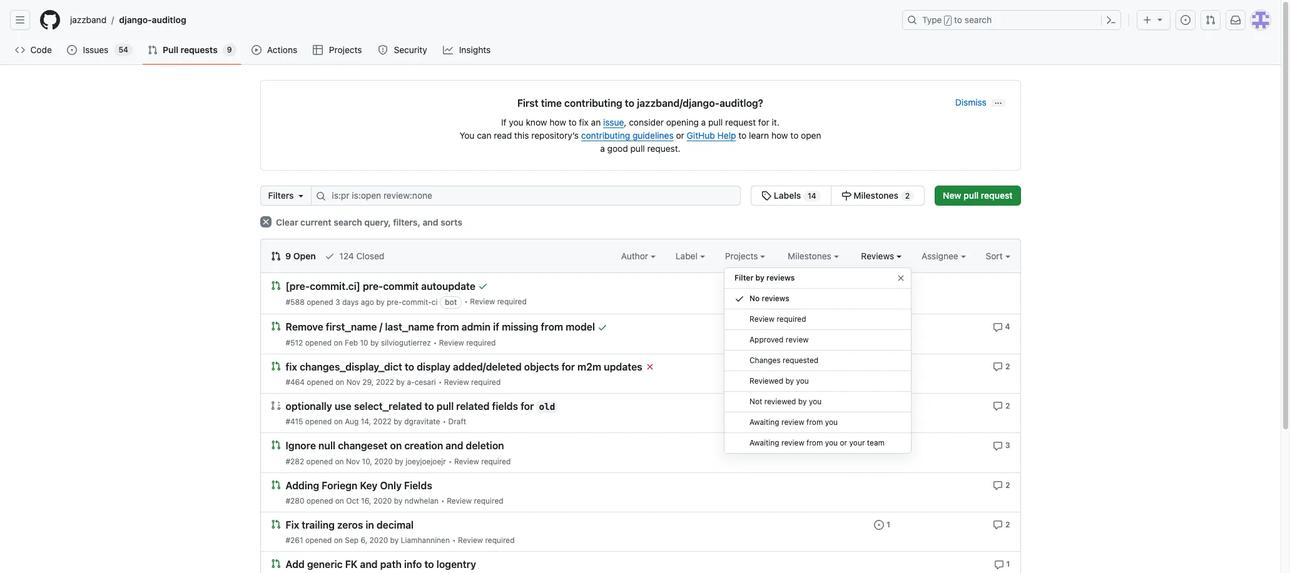 Task type: locate. For each thing, give the bounding box(es) containing it.
trailing
[[302, 520, 335, 532]]

0 vertical spatial 9
[[227, 45, 232, 54]]

1 vertical spatial for
[[562, 362, 575, 373]]

open pull request element up draft pull request element at the left
[[271, 361, 281, 372]]

1 horizontal spatial 9
[[285, 251, 291, 262]]

opened down optionally
[[305, 418, 332, 427]]

2 vertical spatial review
[[782, 439, 805, 448]]

0 vertical spatial open pull request image
[[271, 362, 281, 372]]

review required link for ndwhelan
[[447, 497, 504, 506]]

nov left 29,
[[347, 378, 361, 387]]

1 horizontal spatial and
[[423, 217, 439, 228]]

4 open pull request image from the top
[[271, 480, 281, 490]]

open
[[801, 130, 822, 141]]

review required link up logentry at the bottom left
[[458, 537, 515, 546]]

0 horizontal spatial 3
[[336, 298, 340, 308]]

review up logentry at the bottom left
[[458, 537, 483, 546]]

comment image for adding foriegn key only fields
[[993, 481, 1003, 491]]

and inside the ignore null changeset on creation and deletion #282             opened on nov 10, 2020 by joeyjoejoejr • review required
[[446, 441, 464, 452]]

reviews up no reviews
[[767, 274, 795, 283]]

pre- down commit
[[387, 298, 402, 308]]

search right type
[[965, 14, 992, 25]]

and down draft at left
[[446, 441, 464, 452]]

no reviews
[[750, 294, 790, 304]]

draft link
[[448, 418, 466, 427]]

contributing guidelines link
[[581, 130, 674, 141]]

3 open pull request element from the top
[[271, 361, 281, 372]]

to inside the optionally use select_related to pull related fields for old #415             opened on aug 14, 2022 by dgravitate • draft
[[425, 401, 434, 413]]

fix changes_display_dict to display added/deleted objects for m2m updates link
[[286, 362, 643, 373]]

remove
[[286, 322, 324, 333]]

fields
[[492, 401, 518, 413]]

adding foriegn key only fields link
[[286, 481, 432, 492]]

3 open pull request image from the top
[[271, 441, 281, 451]]

0 horizontal spatial check image
[[325, 252, 335, 262]]

sort button
[[986, 250, 1011, 263]]

0 vertical spatial search
[[965, 14, 992, 25]]

awaiting down awaiting review from you
[[750, 439, 780, 448]]

0 horizontal spatial request
[[725, 117, 756, 128]]

menu
[[724, 263, 912, 464]]

a inside to learn how to open a good pull request.
[[600, 143, 605, 154]]

1 vertical spatial open pull request image
[[271, 560, 281, 570]]

open pull request element for fix trailing zeros in decimal
[[271, 519, 281, 530]]

fields
[[404, 481, 432, 492]]

0 vertical spatial issue opened image
[[1181, 15, 1191, 25]]

0 vertical spatial and
[[423, 217, 439, 228]]

logentry
[[437, 560, 476, 571]]

required inside the ignore null changeset on creation and deletion #282             opened on nov 10, 2020 by joeyjoejoejr • review required
[[482, 457, 511, 467]]

label
[[676, 251, 700, 262]]

1 link
[[875, 321, 891, 333], [875, 519, 891, 531], [994, 559, 1011, 571]]

code link
[[10, 41, 57, 59]]

• left draft link
[[443, 418, 446, 427]]

2020 right 16,
[[374, 497, 392, 506]]

0 vertical spatial reviews
[[767, 274, 795, 283]]

4 2 link from the top
[[993, 519, 1011, 531]]

6,
[[361, 537, 368, 546]]

fix left an
[[579, 117, 589, 128]]

milestones button
[[788, 250, 839, 263]]

labels 14
[[772, 190, 817, 201]]

pull inside to learn how to open a good pull request.
[[631, 143, 645, 154]]

open pull request element left remove
[[271, 321, 281, 332]]

/ for type
[[946, 16, 951, 25]]

review down not reviewed by you
[[782, 418, 805, 428]]

• inside fix trailing zeros in decimal #261             opened on sep 6, 2020 by liamhanninen • review required
[[453, 537, 456, 546]]

2022 inside the optionally use select_related to pull related fields for old #415             opened on aug 14, 2022 by dgravitate • draft
[[373, 418, 392, 427]]

2022 down select_related
[[373, 418, 392, 427]]

x image
[[260, 217, 271, 228]]

and inside 'clear current search query, filters, and sorts' link
[[423, 217, 439, 228]]

current
[[301, 217, 332, 228]]

ignore null changeset on creation and deletion #282             opened on nov 10, 2020 by joeyjoejoejr • review required
[[286, 441, 511, 467]]

projects
[[329, 44, 362, 55], [725, 251, 761, 262]]

3 inside 3 link
[[1006, 441, 1011, 451]]

on left "feb"
[[334, 338, 343, 348]]

2 vertical spatial 2020
[[370, 537, 388, 546]]

1 vertical spatial a
[[600, 143, 605, 154]]

1 vertical spatial awaiting
[[750, 439, 780, 448]]

check image left 124
[[325, 252, 335, 262]]

open pull request image left adding
[[271, 480, 281, 490]]

0 vertical spatial nov
[[347, 378, 361, 387]]

from down awaiting review from you link at the right bottom
[[807, 439, 823, 448]]

0 vertical spatial 1
[[887, 323, 891, 332]]

1 vertical spatial 1 link
[[875, 519, 891, 531]]

• up logentry at the bottom left
[[453, 537, 456, 546]]

comment image
[[993, 362, 1003, 372], [993, 442, 1003, 452], [993, 521, 1003, 531]]

silviogutierrez link
[[381, 338, 431, 348]]

git pull request image
[[1206, 15, 1216, 25], [148, 45, 158, 55]]

creation
[[405, 441, 443, 452]]

milestones right milestone icon
[[854, 190, 899, 201]]

search
[[965, 14, 992, 25], [334, 217, 362, 228]]

if
[[493, 322, 500, 333]]

request up help
[[725, 117, 756, 128]]

review required link for pre-commit-ci
[[470, 298, 527, 307]]

Search all issues text field
[[311, 186, 741, 206]]

4 open pull request element from the top
[[271, 440, 281, 451]]

1 horizontal spatial 3
[[1006, 441, 1011, 451]]

awaiting review from you or your team link
[[725, 434, 911, 454]]

for left it.
[[759, 117, 770, 128]]

approved
[[750, 336, 784, 345]]

review up approved
[[750, 315, 775, 324]]

• review required
[[465, 298, 527, 307]]

2 vertical spatial comment image
[[993, 521, 1003, 531]]

how down it.
[[772, 130, 788, 141]]

required
[[497, 298, 527, 307], [777, 315, 807, 324], [466, 338, 496, 348], [471, 378, 501, 387], [482, 457, 511, 467], [474, 497, 504, 506], [485, 537, 515, 546]]

/ right type
[[946, 16, 951, 25]]

check image inside 124 closed link
[[325, 252, 335, 262]]

2020 inside fix trailing zeros in decimal #261             opened on sep 6, 2020 by liamhanninen • review required
[[370, 537, 388, 546]]

bot
[[445, 298, 457, 308]]

None search field
[[260, 186, 925, 206]]

2 vertical spatial for
[[521, 401, 534, 413]]

you for awaiting review from you or your team
[[825, 439, 838, 448]]

1 horizontal spatial for
[[562, 362, 575, 373]]

contributing down issue
[[581, 130, 630, 141]]

1 horizontal spatial or
[[840, 439, 848, 448]]

2 horizontal spatial /
[[946, 16, 951, 25]]

list containing jazzband
[[65, 10, 895, 30]]

joeyjoejoejr
[[406, 457, 446, 467]]

6 open pull request element from the top
[[271, 519, 281, 530]]

if
[[501, 117, 507, 128]]

1 horizontal spatial issue opened image
[[875, 521, 885, 531]]

open pull request image for adding foriegn key only fields
[[271, 480, 281, 490]]

0 horizontal spatial triangle down image
[[296, 191, 306, 201]]

1 for fix trailing zeros in decimal
[[887, 521, 891, 530]]

1 vertical spatial issue opened image
[[67, 45, 77, 55]]

pre-
[[363, 281, 383, 293], [387, 298, 402, 308]]

1 horizontal spatial projects
[[725, 251, 761, 262]]

1 open pull request element from the top
[[271, 280, 281, 291]]

review required link for a-cesari
[[444, 378, 501, 387]]

actions
[[267, 44, 297, 55]]

2 open pull request element from the top
[[271, 321, 281, 332]]

1 vertical spatial how
[[772, 130, 788, 141]]

1 vertical spatial 3
[[1006, 441, 1011, 451]]

opened down remove
[[305, 338, 332, 348]]

by inside the optionally use select_related to pull related fields for old #415             opened on aug 14, 2022 by dgravitate • draft
[[394, 418, 402, 427]]

comment image for remove first_name / last_name from admin if missing from model
[[993, 323, 1003, 333]]

for
[[759, 117, 770, 128], [562, 362, 575, 373], [521, 401, 534, 413]]

check image left no
[[735, 294, 745, 304]]

projects up filter
[[725, 251, 761, 262]]

open pull request image up draft pull request element at the left
[[271, 362, 281, 372]]

2 horizontal spatial for
[[759, 117, 770, 128]]

tag image
[[762, 191, 772, 201]]

2 horizontal spatial and
[[446, 441, 464, 452]]

1 vertical spatial projects
[[725, 251, 761, 262]]

0 horizontal spatial git pull request image
[[148, 45, 158, 55]]

you inside awaiting review from you link
[[825, 418, 838, 428]]

you down reviewed by you link
[[809, 397, 822, 407]]

from
[[437, 322, 459, 333], [541, 322, 563, 333], [807, 418, 823, 428], [807, 439, 823, 448]]

0 horizontal spatial or
[[676, 130, 685, 141]]

days
[[342, 298, 359, 308]]

reviews
[[862, 251, 897, 262]]

old
[[539, 403, 555, 413]]

a down you can read this repository's contributing guidelines or github help
[[600, 143, 605, 154]]

review required
[[750, 315, 807, 324]]

1 vertical spatial request
[[981, 190, 1013, 201]]

1 awaiting from the top
[[750, 418, 780, 428]]

ndwhelan
[[405, 497, 439, 506]]

you for awaiting review from you
[[825, 418, 838, 428]]

on inside the optionally use select_related to pull related fields for old #415             opened on aug 14, 2022 by dgravitate • draft
[[334, 418, 343, 427]]

Issues search field
[[311, 186, 741, 206]]

cesari
[[415, 378, 436, 387]]

open pull request image left add
[[271, 560, 281, 570]]

opened down trailing
[[305, 537, 332, 546]]

1 horizontal spatial pre-
[[387, 298, 402, 308]]

search image
[[316, 192, 326, 202]]

feb
[[345, 338, 358, 348]]

draft pull request image
[[271, 401, 281, 411]]

to right help
[[739, 130, 747, 141]]

list
[[65, 10, 895, 30]]

1 vertical spatial search
[[334, 217, 362, 228]]

0 horizontal spatial pre-
[[363, 281, 383, 293]]

ci
[[432, 298, 438, 308]]

review down awaiting review from you
[[782, 439, 805, 448]]

0 vertical spatial 3
[[336, 298, 340, 308]]

open pull request image left [pre-
[[271, 281, 281, 291]]

homepage image
[[40, 10, 60, 30]]

notifications image
[[1231, 15, 1241, 25]]

and right fk
[[360, 560, 378, 571]]

2020 right 10,
[[374, 457, 393, 467]]

open pull request image
[[271, 362, 281, 372], [271, 560, 281, 570]]

a-
[[407, 378, 415, 387]]

to right info
[[425, 560, 434, 571]]

review required link for liamhanninen
[[458, 537, 515, 546]]

open pull request image left fix
[[271, 520, 281, 530]]

0 horizontal spatial 9
[[227, 45, 232, 54]]

review required link down deletion
[[454, 457, 511, 467]]

approved review link
[[725, 331, 911, 351]]

this
[[514, 130, 529, 141]]

1 vertical spatial review
[[782, 418, 805, 428]]

5 open pull request image from the top
[[271, 520, 281, 530]]

1 vertical spatial 1
[[887, 521, 891, 530]]

check image
[[325, 252, 335, 262], [735, 294, 745, 304]]

repository's
[[532, 130, 579, 141]]

1 vertical spatial 2022
[[373, 418, 392, 427]]

milestones up no reviews link
[[788, 251, 834, 262]]

adding
[[286, 481, 319, 492]]

0 vertical spatial milestones
[[854, 190, 899, 201]]

new
[[943, 190, 962, 201]]

on left sep
[[334, 537, 343, 546]]

on left oct
[[335, 497, 344, 506]]

0 vertical spatial fix
[[579, 117, 589, 128]]

you can read this repository's contributing guidelines or github help
[[460, 130, 736, 141]]

sorts
[[441, 217, 462, 228]]

0 vertical spatial git pull request image
[[1206, 15, 1216, 25]]

0 vertical spatial projects
[[329, 44, 362, 55]]

silviogutierrez
[[381, 338, 431, 348]]

4 link
[[993, 321, 1011, 333]]

your
[[850, 439, 865, 448]]

1 horizontal spatial /
[[380, 322, 383, 333]]

you inside not reviewed by you "link"
[[809, 397, 822, 407]]

add generic fk and path info to logentry link
[[286, 560, 476, 571]]

1 vertical spatial check image
[[735, 294, 745, 304]]

1 for remove first_name / last_name from admin if missing from model
[[887, 323, 891, 332]]

git pull request image left pull
[[148, 45, 158, 55]]

0 horizontal spatial a
[[600, 143, 605, 154]]

open pull request element left add
[[271, 559, 281, 570]]

1 horizontal spatial request
[[981, 190, 1013, 201]]

• right joeyjoejoejr link
[[449, 457, 452, 467]]

open pull request element
[[271, 280, 281, 291], [271, 321, 281, 332], [271, 361, 281, 372], [271, 440, 281, 451], [271, 480, 281, 490], [271, 519, 281, 530], [271, 559, 281, 570]]

for left m2m
[[562, 362, 575, 373]]

display
[[417, 362, 451, 373]]

9 open
[[283, 251, 316, 262]]

2 vertical spatial and
[[360, 560, 378, 571]]

commit.ci]
[[310, 281, 361, 293]]

pull inside the optionally use select_related to pull related fields for old #415             opened on aug 14, 2022 by dgravitate • draft
[[437, 401, 454, 413]]

open pull request image for ignore null changeset on creation and deletion
[[271, 441, 281, 451]]

you inside reviewed by you link
[[796, 377, 809, 386]]

1 horizontal spatial fix
[[579, 117, 589, 128]]

open pull request element for [pre-commit.ci] pre-commit autoupdate
[[271, 280, 281, 291]]

9 left play icon
[[227, 45, 232, 54]]

1 vertical spatial contributing
[[581, 130, 630, 141]]

1 horizontal spatial search
[[965, 14, 992, 25]]

check image inside no reviews link
[[735, 294, 745, 304]]

you down requested
[[796, 377, 809, 386]]

review down remove first_name / last_name from admin if missing from model link
[[439, 338, 464, 348]]

comment image for decimal
[[993, 521, 1003, 531]]

open pull request image for remove first_name / last_name from admin if missing from model
[[271, 322, 281, 332]]

/ left django-
[[112, 15, 114, 25]]

1 open pull request image from the top
[[271, 281, 281, 291]]

0 vertical spatial 2020
[[374, 457, 393, 467]]

issue opened image
[[1181, 15, 1191, 25], [67, 45, 77, 55], [875, 521, 885, 531]]

review for approved review
[[786, 336, 809, 345]]

0 vertical spatial contributing
[[565, 98, 623, 109]]

• right ndwhelan
[[441, 497, 445, 506]]

1 vertical spatial comment image
[[993, 442, 1003, 452]]

fix
[[579, 117, 589, 128], [286, 362, 297, 373]]

3 2 link from the top
[[993, 480, 1011, 491]]

projects link
[[308, 41, 368, 59]]

jazzband / django-auditlog
[[70, 14, 186, 25]]

2 awaiting from the top
[[750, 439, 780, 448]]

open pull request element for remove first_name / last_name from admin if missing from model
[[271, 321, 281, 332]]

draft pull request element
[[271, 401, 281, 411]]

1 vertical spatial and
[[446, 441, 464, 452]]

1 vertical spatial nov
[[346, 457, 360, 467]]

2020 inside the adding foriegn key only fields #280             opened on oct 16, 2020 by ndwhelan • review required
[[374, 497, 392, 506]]

triangle down image right plus image
[[1156, 14, 1166, 24]]

review
[[470, 298, 495, 307], [750, 315, 775, 324], [439, 338, 464, 348], [444, 378, 469, 387], [454, 457, 479, 467], [447, 497, 472, 506], [458, 537, 483, 546]]

triangle down image left search icon on the left of the page
[[296, 191, 306, 201]]

on left "aug"
[[334, 418, 343, 427]]

open pull request element left fix
[[271, 519, 281, 530]]

0 vertical spatial for
[[759, 117, 770, 128]]

0 horizontal spatial /
[[112, 15, 114, 25]]

play image
[[251, 45, 261, 55]]

milestones inside issue element
[[854, 190, 899, 201]]

triangle down image
[[1156, 14, 1166, 24], [296, 191, 306, 201]]

review inside fix trailing zeros in decimal #261             opened on sep 6, 2020 by liamhanninen • review required
[[458, 537, 483, 546]]

remove first_name / last_name from admin if missing from model
[[286, 322, 595, 333]]

learn
[[749, 130, 769, 141]]

a up 'github'
[[701, 117, 706, 128]]

1
[[887, 323, 891, 332], [887, 521, 891, 530], [1007, 560, 1011, 570]]

open pull request element left ignore
[[271, 440, 281, 451]]

by down select_related
[[394, 418, 402, 427]]

you inside awaiting review from you or your team link
[[825, 439, 838, 448]]

14
[[808, 192, 817, 201]]

2022 right 29,
[[376, 378, 394, 387]]

0 horizontal spatial fix
[[286, 362, 297, 373]]

1 vertical spatial milestones
[[788, 251, 834, 262]]

awaiting for awaiting review from you or your team
[[750, 439, 780, 448]]

by right ago on the bottom
[[376, 298, 385, 308]]

/ inside type / to search
[[946, 16, 951, 25]]

comment image for creation
[[993, 442, 1003, 452]]

security link
[[373, 41, 433, 59]]

to up ,
[[625, 98, 635, 109]]

2 horizontal spatial issue opened image
[[1181, 15, 1191, 25]]

1 horizontal spatial a
[[701, 117, 706, 128]]

add
[[286, 560, 305, 571]]

0 vertical spatial check image
[[325, 252, 335, 262]]

issue opened image for issues
[[67, 45, 77, 55]]

updates
[[604, 362, 643, 373]]

review inside the adding foriegn key only fields #280             opened on oct 16, 2020 by ndwhelan • review required
[[447, 497, 472, 506]]

issue opened image
[[875, 323, 885, 333]]

by down decimal
[[390, 537, 399, 546]]

14,
[[361, 418, 371, 427]]

deletion
[[466, 441, 504, 452]]

1 horizontal spatial how
[[772, 130, 788, 141]]

comment image inside 4 link
[[993, 323, 1003, 333]]

/ inside jazzband / django-auditlog
[[112, 15, 114, 25]]

decimal
[[377, 520, 414, 532]]

review required link down fix changes_display_dict to display added/deleted objects for m2m updates
[[444, 378, 501, 387]]

0 horizontal spatial search
[[334, 217, 362, 228]]

for left old
[[521, 401, 534, 413]]

nov left 10,
[[346, 457, 360, 467]]

ago
[[361, 298, 374, 308]]

issue link
[[603, 117, 624, 128]]

0 horizontal spatial for
[[521, 401, 534, 413]]

open pull request element left adding
[[271, 480, 281, 490]]

to
[[955, 14, 963, 25], [625, 98, 635, 109], [569, 117, 577, 128], [739, 130, 747, 141], [791, 130, 799, 141], [405, 362, 414, 373], [425, 401, 434, 413], [425, 560, 434, 571]]

1 horizontal spatial triangle down image
[[1156, 14, 1166, 24]]

1 horizontal spatial check image
[[735, 294, 745, 304]]

2 2 link from the top
[[993, 401, 1011, 412]]

2 vertical spatial issue opened image
[[875, 521, 885, 531]]

graph image
[[443, 45, 453, 55]]

0 horizontal spatial issue opened image
[[67, 45, 77, 55]]

by inside the ignore null changeset on creation and deletion #282             opened on nov 10, 2020 by joeyjoejoejr • review required
[[395, 457, 404, 467]]

reviewed by you link
[[725, 372, 911, 392]]

2 open pull request image from the top
[[271, 322, 281, 332]]

comment image inside 3 link
[[993, 442, 1003, 452]]

liamhanninen
[[401, 537, 450, 546]]

1 vertical spatial pre-
[[387, 298, 402, 308]]

0 vertical spatial how
[[550, 117, 566, 128]]

open pull request element left [pre-
[[271, 280, 281, 291]]

1 horizontal spatial milestones
[[854, 190, 899, 201]]

and left sorts
[[423, 217, 439, 228]]

2020 right 6, on the left
[[370, 537, 388, 546]]

2 for fields
[[1006, 481, 1011, 490]]

2 vertical spatial 1
[[1007, 560, 1011, 570]]

opened down adding
[[307, 497, 333, 506]]

closed
[[356, 251, 385, 262]]

menu containing filter by reviews
[[724, 263, 912, 464]]

5 open pull request element from the top
[[271, 480, 281, 490]]

comment image
[[993, 323, 1003, 333], [993, 402, 1003, 412], [993, 481, 1003, 491], [994, 561, 1004, 571]]

review for awaiting review from you
[[782, 418, 805, 428]]

9
[[227, 45, 232, 54], [285, 251, 291, 262]]

0 vertical spatial awaiting
[[750, 418, 780, 428]]

awaiting down not
[[750, 418, 780, 428]]

open pull request image
[[271, 281, 281, 291], [271, 322, 281, 332], [271, 441, 281, 451], [271, 480, 281, 490], [271, 520, 281, 530]]

• right cesari
[[439, 378, 442, 387]]

insights link
[[438, 41, 497, 59]]

required inside fix trailing zeros in decimal #261             opened on sep 6, 2020 by liamhanninen • review required
[[485, 537, 515, 546]]

or
[[676, 130, 685, 141], [840, 439, 848, 448]]

review required link for silviogutierrez
[[439, 338, 496, 348]]

9 for 9 open
[[285, 251, 291, 262]]

1 vertical spatial or
[[840, 439, 848, 448]]

by down ignore null changeset on creation and deletion link
[[395, 457, 404, 467]]

open pull request image left ignore
[[271, 441, 281, 451]]

issue opened image inside 1 link
[[875, 521, 885, 531]]

milestones inside popup button
[[788, 251, 834, 262]]

pre- up ago on the bottom
[[363, 281, 383, 293]]

comment image for optionally use select_related to pull related fields for
[[993, 402, 1003, 412]]

1 vertical spatial 9
[[285, 251, 291, 262]]

1 vertical spatial 2020
[[374, 497, 392, 506]]

0 horizontal spatial milestones
[[788, 251, 834, 262]]

7 open pull request element from the top
[[271, 559, 281, 570]]

jazzband/django-
[[637, 98, 720, 109]]

milestones for milestones
[[788, 251, 834, 262]]

review up requested
[[786, 336, 809, 345]]

review right ndwhelan link
[[447, 497, 472, 506]]

fix up #464
[[286, 362, 297, 373]]

#280
[[286, 497, 305, 506]]

on inside the adding foriegn key only fields #280             opened on oct 16, 2020 by ndwhelan • review required
[[335, 497, 344, 506]]



Task type: describe. For each thing, give the bounding box(es) containing it.
3 link
[[993, 440, 1011, 452]]

git pull request image
[[271, 252, 281, 262]]

know
[[526, 117, 547, 128]]

opened down the commit.ci]
[[307, 298, 333, 308]]

commit-
[[402, 298, 432, 308]]

author button
[[621, 250, 656, 263]]

issue opened image for 1
[[875, 521, 885, 531]]

plus image
[[1143, 15, 1153, 25]]

reviewed by you
[[750, 377, 809, 386]]

open pull request element for fix changes_display_dict to display added/deleted objects for m2m updates
[[271, 361, 281, 372]]

1 2 link from the top
[[993, 361, 1011, 372]]

1 link for remove first_name / last_name from admin if missing from model
[[875, 321, 891, 333]]

on inside fix trailing zeros in decimal #261             opened on sep 6, 2020 by liamhanninen • review required
[[334, 537, 343, 546]]

author
[[621, 251, 651, 262]]

#464
[[286, 378, 305, 387]]

by left "a-"
[[396, 378, 405, 387]]

milestones 2
[[852, 190, 910, 201]]

filter by reviews
[[735, 274, 795, 283]]

1 horizontal spatial git pull request image
[[1206, 15, 1216, 25]]

2 for decimal
[[1006, 521, 1011, 530]]

• inside the optionally use select_related to pull related fields for old #415             opened on aug 14, 2022 by dgravitate • draft
[[443, 418, 446, 427]]

review down fix changes_display_dict to display added/deleted objects for m2m updates
[[444, 378, 469, 387]]

ignore
[[286, 441, 316, 452]]

m2m
[[578, 362, 602, 373]]

assignee
[[922, 251, 961, 262]]

changeset
[[338, 441, 388, 452]]

search inside 'clear current search query, filters, and sorts' link
[[334, 217, 362, 228]]

by up not reviewed by you
[[786, 377, 794, 386]]

0 vertical spatial or
[[676, 130, 685, 141]]

0 horizontal spatial projects
[[329, 44, 362, 55]]

from down bot at the bottom left
[[437, 322, 459, 333]]

1 / 6 checks ok image
[[645, 362, 655, 372]]

only
[[380, 481, 402, 492]]

2 link for fields
[[993, 480, 1011, 491]]

projects inside popup button
[[725, 251, 761, 262]]

0 vertical spatial triangle down image
[[1156, 14, 1166, 24]]

#415
[[286, 418, 303, 427]]

opened right #464
[[307, 378, 334, 387]]

0 vertical spatial 2022
[[376, 378, 394, 387]]

by inside "link"
[[799, 397, 807, 407]]

2 inside milestones 2
[[906, 192, 910, 201]]

nov inside the ignore null changeset on creation and deletion #282             opened on nov 10, 2020 by joeyjoejoejr • review required
[[346, 457, 360, 467]]

required inside the adding foriegn key only fields #280             opened on oct 16, 2020 by ndwhelan • review required
[[474, 497, 504, 506]]

open pull request element for adding foriegn key only fields
[[271, 480, 281, 490]]

0 vertical spatial comment image
[[993, 362, 1003, 372]]

issue
[[603, 117, 624, 128]]

2 link for decimal
[[993, 519, 1011, 531]]

actions link
[[246, 41, 303, 59]]

milestones for milestones 2
[[854, 190, 899, 201]]

check image for no reviews link
[[735, 294, 745, 304]]

awaiting review from you link
[[725, 413, 911, 434]]

#282
[[286, 457, 304, 467]]

to up the repository's
[[569, 117, 577, 128]]

reviewed
[[765, 397, 797, 407]]

• inside the ignore null changeset on creation and deletion #282             opened on nov 10, 2020 by joeyjoejoejr • review required
[[449, 457, 452, 467]]

dismiss
[[956, 97, 987, 108]]

milestone image
[[842, 191, 852, 201]]

1 vertical spatial git pull request image
[[148, 45, 158, 55]]

1 link for fix trailing zeros in decimal
[[875, 519, 891, 531]]

open pull request image for fix trailing zeros in decimal
[[271, 520, 281, 530]]

opened inside fix trailing zeros in decimal #261             opened on sep 6, 2020 by liamhanninen • review required
[[305, 537, 332, 546]]

review required link for joeyjoejoejr
[[454, 457, 511, 467]]

or inside awaiting review from you or your team link
[[840, 439, 848, 448]]

filters button
[[260, 186, 312, 206]]

ignore null changeset on creation and deletion link
[[286, 441, 504, 452]]

pull up github help "link"
[[709, 117, 723, 128]]

open pull request image for [pre-commit.ci] pre-commit autoupdate
[[271, 281, 281, 291]]

dismiss ...
[[956, 97, 1002, 108]]

pull right new
[[964, 190, 979, 201]]

open pull request element for ignore null changeset on creation and deletion
[[271, 440, 281, 451]]

insights
[[459, 44, 491, 55]]

on down null
[[335, 457, 344, 467]]

pull requests
[[163, 44, 218, 55]]

8 / 8 checks ok image
[[598, 323, 608, 333]]

last_name
[[385, 322, 434, 333]]

type / to search
[[923, 14, 992, 25]]

how inside to learn how to open a good pull request.
[[772, 130, 788, 141]]

0 vertical spatial pre-
[[363, 281, 383, 293]]

to right type
[[955, 14, 963, 25]]

filters
[[268, 190, 294, 201]]

you for not reviewed by you
[[809, 397, 822, 407]]

table image
[[313, 45, 323, 55]]

on down changes_display_dict
[[336, 378, 344, 387]]

2 open pull request image from the top
[[271, 560, 281, 570]]

fix trailing zeros in decimal #261             opened on sep 6, 2020 by liamhanninen • review required
[[286, 520, 515, 546]]

null
[[319, 441, 336, 452]]

from left model
[[541, 322, 563, 333]]

requested
[[783, 356, 819, 366]]

new pull request
[[943, 190, 1013, 201]]

to up "a-"
[[405, 362, 414, 373]]

guidelines
[[633, 130, 674, 141]]

awaiting for awaiting review from you
[[750, 418, 780, 428]]

0 vertical spatial request
[[725, 117, 756, 128]]

by right 10
[[371, 338, 379, 348]]

review down 11 / 11 checks ok icon
[[470, 298, 495, 307]]

none search field containing filters
[[260, 186, 925, 206]]

review required link up "changes requested" link
[[725, 310, 911, 331]]

...
[[995, 97, 1002, 106]]

close menu image
[[896, 274, 906, 284]]

1 vertical spatial fix
[[286, 362, 297, 373]]

optionally
[[286, 401, 332, 413]]

type
[[923, 14, 942, 25]]

model
[[566, 322, 595, 333]]

select_related
[[354, 401, 422, 413]]

opened inside the optionally use select_related to pull related fields for old #415             opened on aug 14, 2022 by dgravitate • draft
[[305, 418, 332, 427]]

to left the open
[[791, 130, 799, 141]]

add generic fk and path info to logentry
[[286, 560, 476, 571]]

review for awaiting review from you or your team
[[782, 439, 805, 448]]

2 link for pull
[[993, 401, 1011, 412]]

not
[[750, 397, 763, 407]]

use
[[335, 401, 352, 413]]

a-cesari link
[[407, 378, 436, 387]]

joeyjoejoejr link
[[406, 457, 446, 467]]

you right if
[[509, 117, 524, 128]]

124 closed
[[337, 251, 385, 262]]

by inside fix trailing zeros in decimal #261             opened on sep 6, 2020 by liamhanninen • review required
[[390, 537, 399, 546]]

0 horizontal spatial and
[[360, 560, 378, 571]]

2020 for only
[[374, 497, 392, 506]]

first time contributing to jazzband/django-auditlog?
[[518, 98, 764, 109]]

github help link
[[687, 130, 736, 141]]

0 horizontal spatial how
[[550, 117, 566, 128]]

and for creation
[[446, 441, 464, 452]]

shield image
[[378, 45, 388, 55]]

projects button
[[725, 250, 766, 263]]

autoupdate
[[421, 281, 476, 293]]

admin
[[462, 322, 491, 333]]

aug
[[345, 418, 359, 427]]

1 vertical spatial reviews
[[762, 294, 790, 304]]

124
[[340, 251, 354, 262]]

9 for 9
[[227, 45, 232, 54]]

opened inside the adding foriegn key only fields #280             opened on oct 16, 2020 by ndwhelan • review required
[[307, 497, 333, 506]]

2 for pull
[[1006, 402, 1011, 411]]

issue element
[[751, 186, 925, 206]]

clear
[[276, 217, 298, 228]]

0 vertical spatial a
[[701, 117, 706, 128]]

objects
[[524, 362, 559, 373]]

124 closed link
[[325, 250, 385, 263]]

from down not reviewed by you "link"
[[807, 418, 823, 428]]

opened inside the ignore null changeset on creation and deletion #282             opened on nov 10, 2020 by joeyjoejoejr • review required
[[306, 457, 333, 467]]

related
[[456, 401, 490, 413]]

not reviewed by you link
[[725, 392, 911, 413]]

• right bot at the bottom left
[[465, 298, 468, 307]]

pull
[[163, 44, 178, 55]]

new pull request link
[[935, 186, 1021, 206]]

clear current search query, filters, and sorts link
[[260, 217, 462, 228]]

awaiting review from you or your team
[[750, 439, 885, 448]]

dgravitate
[[404, 418, 440, 427]]

for inside the optionally use select_related to pull related fields for old #415             opened on aug 14, 2022 by dgravitate • draft
[[521, 401, 534, 413]]

and for filters,
[[423, 217, 439, 228]]

/ for jazzband
[[112, 15, 114, 25]]

auditlog?
[[720, 98, 764, 109]]

#512             opened on feb 10 by silviogutierrez • review required
[[286, 338, 496, 348]]

11 / 11 checks ok image
[[478, 282, 488, 292]]

[pre-
[[286, 281, 310, 293]]

on left 'creation'
[[390, 441, 402, 452]]

first_name
[[326, 322, 377, 333]]

by right filter
[[756, 274, 765, 283]]

django-
[[119, 14, 152, 25]]

10
[[360, 338, 368, 348]]

fix trailing zeros in decimal link
[[286, 520, 414, 532]]

generic
[[307, 560, 343, 571]]

triangle down image inside filters "popup button"
[[296, 191, 306, 201]]

security
[[394, 44, 427, 55]]

assignee button
[[922, 250, 966, 263]]

54
[[119, 45, 128, 54]]

[pre-commit.ci] pre-commit autoupdate link
[[286, 281, 476, 293]]

review inside the ignore null changeset on creation and deletion #282             opened on nov 10, 2020 by joeyjoejoejr • review required
[[454, 457, 479, 467]]

changes requested
[[750, 356, 819, 366]]

1 open pull request image from the top
[[271, 362, 281, 372]]

check image for 124 closed link
[[325, 252, 335, 262]]

by inside the adding foriegn key only fields #280             opened on oct 16, 2020 by ndwhelan • review required
[[394, 497, 403, 506]]

2020 inside the ignore null changeset on creation and deletion #282             opened on nov 10, 2020 by joeyjoejoejr • review required
[[374, 457, 393, 467]]

request.
[[648, 143, 681, 154]]

2 vertical spatial 1 link
[[994, 559, 1011, 571]]

• down remove first_name / last_name from admin if missing from model link
[[434, 338, 437, 348]]

2020 for in
[[370, 537, 388, 546]]

label button
[[676, 250, 705, 263]]

command palette image
[[1107, 15, 1117, 25]]

• inside the adding foriegn key only fields #280             opened on oct 16, 2020 by ndwhelan • review required
[[441, 497, 445, 506]]

code image
[[15, 45, 25, 55]]

ndwhelan link
[[405, 497, 439, 506]]



Task type: vqa. For each thing, say whether or not it's contained in the screenshot.
comment icon inside 1 link
yes



